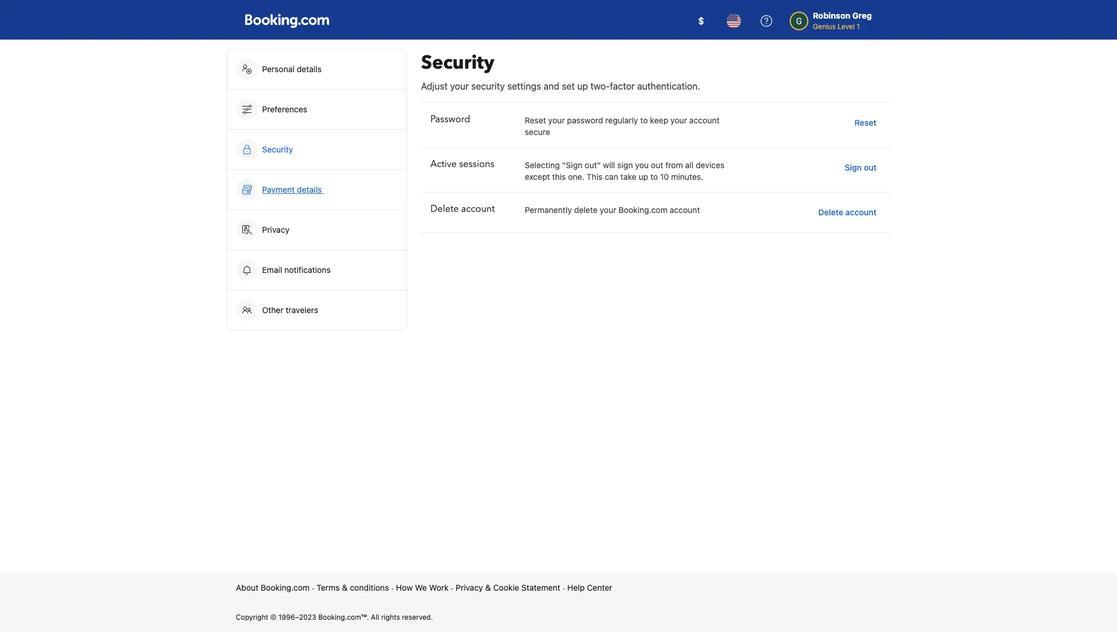 Task type: vqa. For each thing, say whether or not it's contained in the screenshot.


Task type: describe. For each thing, give the bounding box(es) containing it.
security
[[471, 81, 505, 91]]

sign out
[[845, 162, 877, 172]]

help center
[[567, 583, 612, 593]]

how we work
[[396, 583, 449, 593]]

your right "delete"
[[600, 205, 616, 215]]

to inside reset your password regularly to keep your account secure
[[640, 115, 648, 125]]

delete account button
[[814, 202, 881, 223]]

regularly
[[605, 115, 638, 125]]

account inside reset your password regularly to keep your account secure
[[689, 115, 720, 125]]

level
[[838, 22, 855, 31]]

permanently
[[525, 205, 572, 215]]

payment details
[[262, 185, 324, 195]]

about
[[236, 583, 258, 593]]

privacy & cookie statement link
[[456, 582, 560, 594]]

reserved.
[[402, 613, 433, 622]]

$ button
[[687, 7, 715, 35]]

your right keep
[[670, 115, 687, 125]]

out inside selecting "sign out" will sign you out from all devices except this one. this can take up to 10 minutes.
[[651, 160, 663, 170]]

booking.com™.
[[318, 613, 369, 622]]

settings
[[507, 81, 541, 91]]

to inside selecting "sign out" will sign you out from all devices except this one. this can take up to 10 minutes.
[[650, 172, 658, 182]]

one.
[[568, 172, 584, 182]]

selecting
[[525, 160, 560, 170]]

out"
[[585, 160, 601, 170]]

copyright
[[236, 613, 268, 622]]

personal details link
[[227, 50, 407, 89]]

help center link
[[567, 582, 612, 594]]

all
[[685, 160, 693, 170]]

email
[[262, 265, 282, 275]]

preferences
[[262, 104, 307, 114]]

reset for reset
[[855, 118, 877, 128]]

preferences link
[[227, 90, 407, 129]]

will
[[603, 160, 615, 170]]

reset button
[[850, 112, 881, 133]]

password
[[430, 113, 470, 126]]

terms
[[317, 583, 340, 593]]

secure
[[525, 127, 550, 137]]

rights
[[381, 613, 400, 622]]

sign
[[845, 162, 862, 172]]

password
[[567, 115, 603, 125]]

factor
[[610, 81, 635, 91]]

security for security adjust your security settings and set up two-factor authentication.
[[421, 50, 494, 76]]

your up secure
[[548, 115, 565, 125]]

work
[[429, 583, 449, 593]]

personal details
[[262, 64, 322, 74]]

except
[[525, 172, 550, 182]]

©
[[270, 613, 276, 622]]

and
[[544, 81, 559, 91]]

how
[[396, 583, 413, 593]]

greg
[[852, 10, 872, 20]]

authentication.
[[637, 81, 700, 91]]

account down minutes.
[[670, 205, 700, 215]]

robinson
[[813, 10, 850, 20]]

booking.com inside about booking.com link
[[261, 583, 310, 593]]

you
[[635, 160, 649, 170]]

conditions
[[350, 583, 389, 593]]

0 horizontal spatial delete
[[430, 203, 459, 215]]

from
[[665, 160, 683, 170]]

account down sessions
[[461, 203, 495, 215]]

travelers
[[286, 305, 318, 315]]

privacy & cookie statement
[[456, 583, 560, 593]]



Task type: locate. For each thing, give the bounding box(es) containing it.
terms & conditions
[[317, 583, 389, 593]]

personal
[[262, 64, 295, 74]]

privacy
[[262, 225, 290, 235], [456, 583, 483, 593]]

reset up secure
[[525, 115, 546, 125]]

1 horizontal spatial reset
[[855, 118, 877, 128]]

security for security
[[262, 144, 293, 154]]

up inside selecting "sign out" will sign you out from all devices except this one. this can take up to 10 minutes.
[[639, 172, 648, 182]]

delete account down sign
[[818, 207, 877, 217]]

active
[[430, 158, 457, 171]]

1
[[857, 22, 860, 31]]

0 horizontal spatial delete account
[[430, 203, 495, 215]]

0 vertical spatial to
[[640, 115, 648, 125]]

set
[[562, 81, 575, 91]]

take
[[620, 172, 636, 182]]

other travelers
[[262, 305, 318, 315]]

1 horizontal spatial delete account
[[818, 207, 877, 217]]

0 vertical spatial details
[[297, 64, 322, 74]]

your inside security adjust your security settings and set up two-factor authentication.
[[450, 81, 469, 91]]

details
[[297, 64, 322, 74], [297, 185, 322, 195]]

help
[[567, 583, 585, 593]]

out up 10 at the right of page
[[651, 160, 663, 170]]

all
[[371, 613, 379, 622]]

&
[[342, 583, 348, 593], [485, 583, 491, 593]]

1 horizontal spatial &
[[485, 583, 491, 593]]

delete account down active sessions at the top left of page
[[430, 203, 495, 215]]

we
[[415, 583, 427, 593]]

payment
[[262, 185, 295, 195]]

10
[[660, 172, 669, 182]]

sign
[[617, 160, 633, 170]]

details right payment
[[297, 185, 322, 195]]

up down you
[[639, 172, 648, 182]]

1996–2023
[[278, 613, 316, 622]]

reset your password regularly to keep your account secure
[[525, 115, 720, 137]]

privacy link
[[227, 210, 407, 250]]

reset inside reset your password regularly to keep your account secure
[[525, 115, 546, 125]]

1 vertical spatial booking.com
[[261, 583, 310, 593]]

1 vertical spatial security
[[262, 144, 293, 154]]

out
[[651, 160, 663, 170], [864, 162, 877, 172]]

account
[[689, 115, 720, 125], [461, 203, 495, 215], [670, 205, 700, 215], [845, 207, 877, 217]]

2 details from the top
[[297, 185, 322, 195]]

1 horizontal spatial privacy
[[456, 583, 483, 593]]

security link
[[227, 130, 407, 169]]

0 horizontal spatial booking.com
[[261, 583, 310, 593]]

sign out button
[[840, 157, 881, 178]]

details for payment details
[[297, 185, 322, 195]]

& for terms
[[342, 583, 348, 593]]

about booking.com link
[[236, 582, 310, 594]]

delete account inside dropdown button
[[818, 207, 877, 217]]

statement
[[521, 583, 560, 593]]

privacy down payment
[[262, 225, 290, 235]]

0 horizontal spatial to
[[640, 115, 648, 125]]

account inside dropdown button
[[845, 207, 877, 217]]

copyright © 1996–2023 booking.com™. all rights reserved.
[[236, 613, 433, 622]]

1 horizontal spatial out
[[864, 162, 877, 172]]

delete
[[574, 205, 598, 215]]

security up payment
[[262, 144, 293, 154]]

out right sign
[[864, 162, 877, 172]]

0 vertical spatial up
[[577, 81, 588, 91]]

0 vertical spatial booking.com
[[619, 205, 667, 215]]

0 horizontal spatial out
[[651, 160, 663, 170]]

"sign
[[562, 160, 582, 170]]

0 vertical spatial security
[[421, 50, 494, 76]]

booking.com
[[619, 205, 667, 215], [261, 583, 310, 593]]

center
[[587, 583, 612, 593]]

out inside dropdown button
[[864, 162, 877, 172]]

email notifications
[[262, 265, 331, 275]]

0 vertical spatial privacy
[[262, 225, 290, 235]]

sessions
[[459, 158, 494, 171]]

reset inside "reset" 'dropdown button'
[[855, 118, 877, 128]]

devices
[[696, 160, 725, 170]]

& left the cookie
[[485, 583, 491, 593]]

to
[[640, 115, 648, 125], [650, 172, 658, 182]]

up right set
[[577, 81, 588, 91]]

booking.com down take
[[619, 205, 667, 215]]

selecting "sign out" will sign you out from all devices except this one. this can take up to 10 minutes.
[[525, 160, 725, 182]]

0 horizontal spatial security
[[262, 144, 293, 154]]

privacy for privacy
[[262, 225, 290, 235]]

reset for reset your password regularly to keep your account secure
[[525, 115, 546, 125]]

permanently delete your booking.com account
[[525, 205, 700, 215]]

1 details from the top
[[297, 64, 322, 74]]

about booking.com
[[236, 583, 310, 593]]

security up the adjust
[[421, 50, 494, 76]]

adjust
[[421, 81, 448, 91]]

& for privacy
[[485, 583, 491, 593]]

this
[[552, 172, 566, 182]]

privacy right work on the left bottom of the page
[[456, 583, 483, 593]]

reset up sign out in the top of the page
[[855, 118, 877, 128]]

delete inside dropdown button
[[818, 207, 843, 217]]

details right personal
[[297, 64, 322, 74]]

account up devices
[[689, 115, 720, 125]]

account down sign out dropdown button
[[845, 207, 877, 217]]

up inside security adjust your security settings and set up two-factor authentication.
[[577, 81, 588, 91]]

terms & conditions link
[[317, 582, 389, 594]]

reset
[[525, 115, 546, 125], [855, 118, 877, 128]]

1 horizontal spatial delete
[[818, 207, 843, 217]]

1 horizontal spatial security
[[421, 50, 494, 76]]

1 horizontal spatial up
[[639, 172, 648, 182]]

0 horizontal spatial privacy
[[262, 225, 290, 235]]

0 horizontal spatial up
[[577, 81, 588, 91]]

notifications
[[284, 265, 331, 275]]

keep
[[650, 115, 668, 125]]

1 & from the left
[[342, 583, 348, 593]]

email notifications link
[[227, 250, 407, 290]]

1 vertical spatial details
[[297, 185, 322, 195]]

your right the adjust
[[450, 81, 469, 91]]

minutes.
[[671, 172, 703, 182]]

$
[[698, 16, 704, 26]]

how we work link
[[396, 582, 449, 594]]

privacy for privacy & cookie statement
[[456, 583, 483, 593]]

1 vertical spatial up
[[639, 172, 648, 182]]

security adjust your security settings and set up two-factor authentication.
[[421, 50, 700, 91]]

delete account
[[430, 203, 495, 215], [818, 207, 877, 217]]

active sessions
[[430, 158, 494, 171]]

other
[[262, 305, 283, 315]]

0 horizontal spatial reset
[[525, 115, 546, 125]]

delete
[[430, 203, 459, 215], [818, 207, 843, 217]]

two-
[[590, 81, 610, 91]]

delete down sign out dropdown button
[[818, 207, 843, 217]]

to left 10 at the right of page
[[650, 172, 658, 182]]

security inside 'link'
[[262, 144, 293, 154]]

security inside security adjust your security settings and set up two-factor authentication.
[[421, 50, 494, 76]]

details for personal details
[[297, 64, 322, 74]]

can
[[605, 172, 618, 182]]

1 horizontal spatial booking.com
[[619, 205, 667, 215]]

payment details link
[[227, 170, 407, 210]]

1 vertical spatial privacy
[[456, 583, 483, 593]]

booking.com up ©
[[261, 583, 310, 593]]

1 vertical spatial to
[[650, 172, 658, 182]]

delete down active at left
[[430, 203, 459, 215]]

security
[[421, 50, 494, 76], [262, 144, 293, 154]]

other travelers link
[[227, 291, 407, 330]]

2 & from the left
[[485, 583, 491, 593]]

& right terms
[[342, 583, 348, 593]]

cookie
[[493, 583, 519, 593]]

genius
[[813, 22, 836, 31]]

your
[[450, 81, 469, 91], [548, 115, 565, 125], [670, 115, 687, 125], [600, 205, 616, 215]]

robinson greg genius level 1
[[813, 10, 872, 31]]

1 horizontal spatial to
[[650, 172, 658, 182]]

this
[[587, 172, 602, 182]]

0 horizontal spatial &
[[342, 583, 348, 593]]

to left keep
[[640, 115, 648, 125]]



